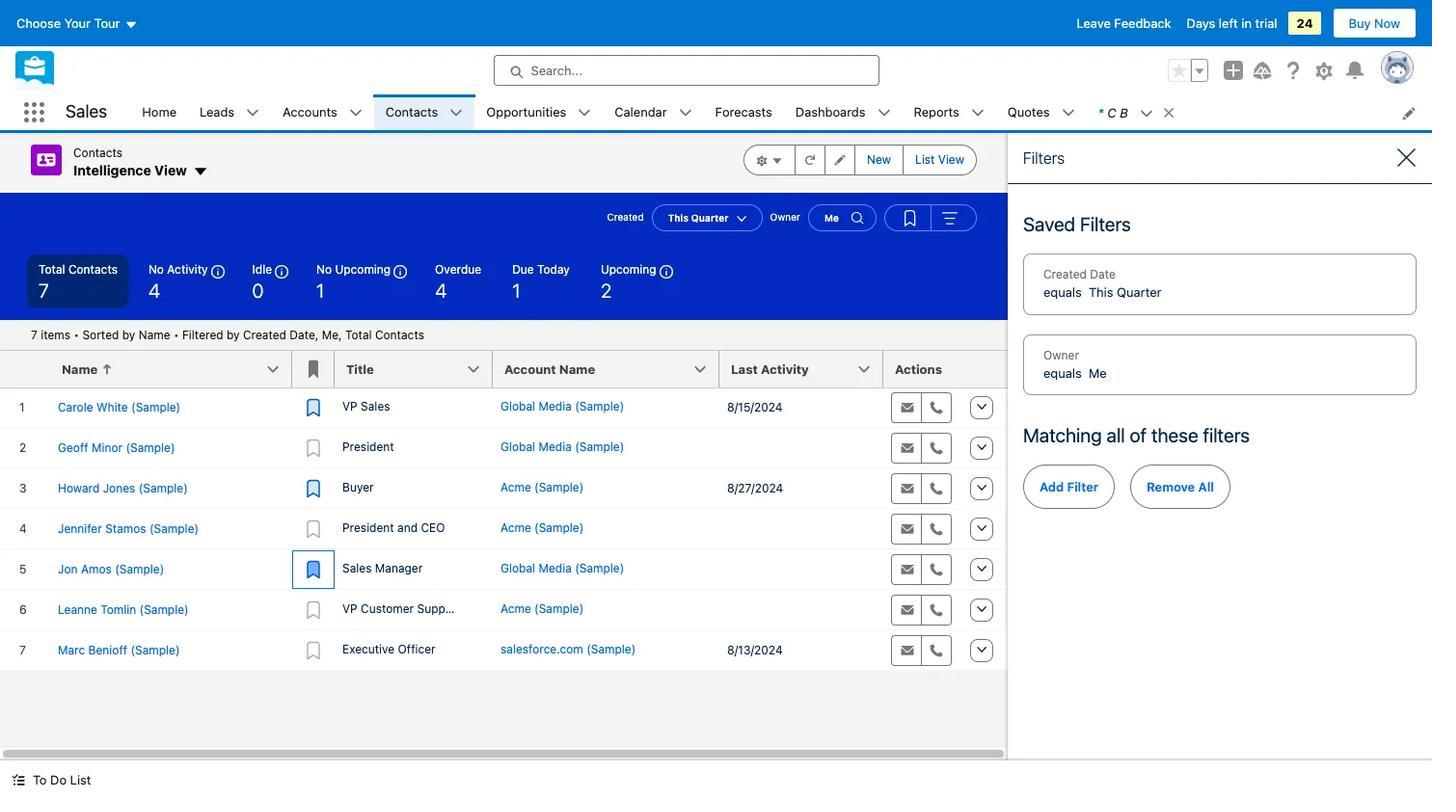 Task type: describe. For each thing, give the bounding box(es) containing it.
1 1 from the left
[[316, 279, 324, 301]]

list view button
[[903, 145, 977, 176]]

intelligence
[[73, 162, 151, 178]]

no upcoming
[[316, 262, 391, 276]]

2
[[601, 279, 612, 301]]

overdue 4
[[435, 262, 482, 301]]

actions
[[895, 361, 943, 377]]

calendar link
[[603, 95, 679, 130]]

b
[[1120, 105, 1128, 120]]

reports link
[[902, 95, 971, 130]]

1 upcoming from the left
[[335, 262, 391, 276]]

0
[[252, 279, 264, 301]]

account name
[[505, 361, 595, 377]]

this inside created date equals this quarter
[[1089, 285, 1114, 300]]

account name cell
[[493, 351, 731, 388]]

dashboards
[[796, 104, 866, 119]]

text default image for reports
[[971, 106, 985, 120]]

total inside total contacts 7
[[39, 262, 65, 276]]

do
[[50, 773, 67, 788]]

all
[[1107, 424, 1125, 447]]

president and ceo
[[342, 520, 445, 535]]

actions cell
[[884, 351, 961, 388]]

these
[[1152, 424, 1199, 447]]

sales manager
[[342, 561, 423, 575]]

vp for vp sales
[[342, 399, 358, 413]]

buyer
[[342, 480, 374, 494]]

important cell
[[292, 351, 335, 388]]

now
[[1375, 15, 1401, 31]]

0 horizontal spatial filters
[[1024, 150, 1065, 167]]

key performance indicators group
[[0, 254, 1008, 320]]

reports
[[914, 104, 960, 119]]

action image
[[961, 351, 1009, 387]]

owner equals me
[[1044, 348, 1107, 381]]

me,
[[322, 328, 342, 342]]

list inside group
[[916, 152, 935, 167]]

2 by from the left
[[227, 328, 240, 342]]

24
[[1297, 15, 1313, 31]]

cell for customer
[[720, 590, 884, 630]]

saved
[[1024, 213, 1076, 235]]

president for president and ceo
[[342, 520, 394, 535]]

text default image for dashboards
[[877, 106, 891, 120]]

support
[[417, 601, 461, 616]]

all
[[1199, 479, 1214, 495]]

leave feedback
[[1077, 15, 1172, 31]]

home
[[142, 104, 177, 119]]

vp for vp customer support
[[342, 601, 358, 616]]

home link
[[130, 95, 188, 130]]

accounts list item
[[271, 95, 374, 130]]

sales for sales
[[66, 102, 107, 122]]

text default image inside name button
[[102, 364, 113, 376]]

1 vertical spatial list
[[70, 773, 91, 788]]

no activity
[[149, 262, 208, 276]]

new
[[867, 152, 891, 167]]

this quarter button
[[652, 204, 763, 231]]

quotes link
[[996, 95, 1062, 130]]

forecasts
[[715, 104, 773, 119]]

remove all button
[[1131, 465, 1231, 509]]

sales for sales manager
[[342, 561, 372, 575]]

contacts list item
[[374, 95, 475, 130]]

add filter button
[[1024, 465, 1115, 509]]

7 items • sorted by name • filtered by created date, me, total contacts status
[[31, 328, 424, 342]]

filters
[[1203, 424, 1250, 447]]

this inside button
[[668, 212, 689, 223]]

action cell
[[961, 351, 1009, 388]]

0 vertical spatial group
[[1168, 59, 1209, 82]]

feedback
[[1115, 15, 1172, 31]]

vp sales
[[342, 399, 390, 413]]

tour
[[94, 15, 120, 31]]

title cell
[[335, 351, 505, 388]]

no for 4
[[149, 262, 164, 276]]

me button
[[808, 204, 877, 231]]

me inside owner equals me
[[1089, 365, 1107, 381]]

2 • from the left
[[174, 328, 179, 342]]

last
[[731, 361, 758, 377]]

2 vertical spatial created
[[243, 328, 286, 342]]

opportunities link
[[475, 95, 578, 130]]

matching
[[1024, 424, 1102, 447]]

total contacts 7
[[39, 262, 118, 301]]

leave
[[1077, 15, 1111, 31]]

text default image down leads "link"
[[193, 164, 208, 180]]

and
[[398, 520, 418, 535]]

last activity button
[[720, 351, 884, 387]]

list view
[[916, 152, 965, 167]]

overdue
[[435, 262, 482, 276]]

buy now
[[1349, 15, 1401, 31]]

contacts inside total contacts 7
[[68, 262, 118, 276]]

text default image inside accounts 'list item'
[[349, 106, 362, 120]]

calendar
[[615, 104, 667, 119]]

new button
[[855, 145, 904, 176]]

text default image inside to do list button
[[12, 774, 25, 787]]

today
[[537, 262, 570, 276]]

owner for owner
[[770, 211, 801, 223]]

due
[[512, 262, 534, 276]]

name cell
[[50, 351, 304, 388]]

1 inside the due today 1
[[512, 279, 520, 301]]

your
[[64, 15, 91, 31]]

created for created date equals this quarter
[[1044, 267, 1087, 282]]

days
[[1187, 15, 1216, 31]]

buy
[[1349, 15, 1371, 31]]

add filter
[[1040, 479, 1099, 495]]

leave feedback link
[[1077, 15, 1172, 31]]

leads
[[200, 104, 235, 119]]

executive officer
[[342, 642, 436, 656]]

officer
[[398, 642, 436, 656]]

1 horizontal spatial filters
[[1080, 213, 1131, 235]]

date
[[1090, 267, 1116, 282]]

row number image
[[0, 351, 50, 387]]

equals inside created date equals this quarter
[[1044, 285, 1082, 300]]

dashboards list item
[[784, 95, 902, 130]]

contacts inside 'list item'
[[386, 104, 438, 119]]

choose your tour
[[16, 15, 120, 31]]

accounts
[[283, 104, 337, 119]]

add
[[1040, 479, 1064, 495]]



Task type: locate. For each thing, give the bounding box(es) containing it.
1 horizontal spatial me
[[1089, 365, 1107, 381]]

1 vertical spatial 7
[[31, 328, 37, 342]]

view down reports list item
[[938, 152, 965, 167]]

quotes list item
[[996, 95, 1087, 130]]

date,
[[290, 328, 319, 342]]

0 horizontal spatial no
[[149, 262, 164, 276]]

1 equals from the top
[[1044, 285, 1082, 300]]

created left this quarter
[[607, 211, 644, 223]]

text default image for calendar
[[679, 106, 692, 120]]

quarter
[[691, 212, 729, 223], [1117, 285, 1162, 300]]

filters up date
[[1080, 213, 1131, 235]]

contacts up title button
[[375, 328, 424, 342]]

7 up items
[[39, 279, 49, 301]]

4 down no activity
[[149, 279, 160, 301]]

0 vertical spatial this
[[668, 212, 689, 223]]

activity for last activity
[[761, 361, 809, 377]]

sales down title
[[361, 399, 390, 413]]

text default image left opportunities link
[[450, 106, 463, 120]]

cell
[[720, 428, 884, 468], [720, 509, 884, 549], [720, 549, 884, 590], [720, 590, 884, 630]]

no right the 'idle'
[[316, 262, 332, 276]]

vp
[[342, 399, 358, 413], [342, 601, 358, 616]]

no for 1
[[316, 262, 332, 276]]

8/15/2024
[[727, 400, 783, 414]]

list item
[[1087, 95, 1184, 130]]

by right filtered
[[227, 328, 240, 342]]

0 horizontal spatial 7
[[31, 328, 37, 342]]

0 vertical spatial list
[[916, 152, 935, 167]]

left
[[1219, 15, 1238, 31]]

• right items
[[74, 328, 79, 342]]

equals up "matching"
[[1044, 365, 1082, 381]]

created inside created date equals this quarter
[[1044, 267, 1087, 282]]

executive
[[342, 642, 395, 656]]

contacts up sorted
[[68, 262, 118, 276]]

by right sorted
[[122, 328, 135, 342]]

1 horizontal spatial activity
[[761, 361, 809, 377]]

activity for no activity
[[167, 262, 208, 276]]

1 vertical spatial owner
[[1044, 348, 1079, 362]]

7 items • sorted by name • filtered by created date, me, total contacts
[[31, 328, 424, 342]]

text default image inside contacts 'list item'
[[450, 106, 463, 120]]

2 horizontal spatial name
[[559, 361, 595, 377]]

text default image down search... 'button'
[[679, 106, 692, 120]]

0 horizontal spatial view
[[155, 162, 187, 178]]

equals down saved
[[1044, 285, 1082, 300]]

text default image
[[450, 106, 463, 120], [578, 106, 592, 120], [679, 106, 692, 120], [877, 106, 891, 120], [971, 106, 985, 120], [193, 164, 208, 180]]

name inside cell
[[62, 361, 98, 377]]

1 cell from the top
[[720, 428, 884, 468]]

0 horizontal spatial name
[[62, 361, 98, 377]]

0 vertical spatial equals
[[1044, 285, 1082, 300]]

0 horizontal spatial quarter
[[691, 212, 729, 223]]

1 horizontal spatial upcoming
[[601, 262, 657, 276]]

name
[[139, 328, 170, 342], [62, 361, 98, 377], [559, 361, 595, 377]]

0 vertical spatial total
[[39, 262, 65, 276]]

search... button
[[493, 55, 879, 86]]

2 vp from the top
[[342, 601, 358, 616]]

1 vertical spatial filters
[[1080, 213, 1131, 235]]

filters
[[1024, 150, 1065, 167], [1080, 213, 1131, 235]]

4 down overdue
[[435, 279, 447, 301]]

forecasts link
[[704, 95, 784, 130]]

0 horizontal spatial created
[[243, 328, 286, 342]]

1 vertical spatial activity
[[761, 361, 809, 377]]

created for created
[[607, 211, 644, 223]]

last activity
[[731, 361, 809, 377]]

*
[[1098, 105, 1104, 120]]

1 horizontal spatial quarter
[[1117, 285, 1162, 300]]

leads list item
[[188, 95, 271, 130]]

grid
[[0, 351, 1009, 672]]

list
[[130, 95, 1433, 130]]

3 cell from the top
[[720, 549, 884, 590]]

matching all of these filters
[[1024, 424, 1250, 447]]

total right the me, in the left of the page
[[345, 328, 372, 342]]

0 vertical spatial filters
[[1024, 150, 1065, 167]]

0 horizontal spatial •
[[74, 328, 79, 342]]

1 vertical spatial this
[[1089, 285, 1114, 300]]

2 vertical spatial sales
[[342, 561, 372, 575]]

1 vertical spatial me
[[1089, 365, 1107, 381]]

1 horizontal spatial 1
[[512, 279, 520, 301]]

2 1 from the left
[[512, 279, 520, 301]]

equals inside owner equals me
[[1044, 365, 1082, 381]]

list right new
[[916, 152, 935, 167]]

view for list view
[[938, 152, 965, 167]]

upcoming up the me, in the left of the page
[[335, 262, 391, 276]]

contacts right accounts 'list item'
[[386, 104, 438, 119]]

to do list
[[33, 773, 91, 788]]

7 left items
[[31, 328, 37, 342]]

• left filtered
[[174, 328, 179, 342]]

group down dashboards list item
[[744, 145, 977, 176]]

1 horizontal spatial list
[[916, 152, 935, 167]]

vp customer support
[[342, 601, 461, 616]]

contacts
[[386, 104, 438, 119], [73, 146, 123, 160], [68, 262, 118, 276], [375, 328, 424, 342]]

accounts link
[[271, 95, 349, 130]]

2 vertical spatial group
[[885, 204, 977, 231]]

grid containing name
[[0, 351, 1009, 672]]

sorted
[[82, 328, 119, 342]]

name right account
[[559, 361, 595, 377]]

0 vertical spatial quarter
[[691, 212, 729, 223]]

2 horizontal spatial created
[[1044, 267, 1087, 282]]

filter
[[1068, 479, 1099, 495]]

0 horizontal spatial 1
[[316, 279, 324, 301]]

0 vertical spatial 7
[[39, 279, 49, 301]]

group down list view button
[[885, 204, 977, 231]]

me
[[825, 212, 839, 223], [1089, 365, 1107, 381]]

0 horizontal spatial total
[[39, 262, 65, 276]]

8/27/2024
[[727, 481, 784, 495]]

0 horizontal spatial this
[[668, 212, 689, 223]]

opportunities list item
[[475, 95, 603, 130]]

2 equals from the top
[[1044, 365, 1082, 381]]

account
[[505, 361, 556, 377]]

1 no from the left
[[149, 262, 164, 276]]

2 upcoming from the left
[[601, 262, 657, 276]]

0 vertical spatial activity
[[167, 262, 208, 276]]

0 vertical spatial owner
[[770, 211, 801, 223]]

0 vertical spatial created
[[607, 211, 644, 223]]

list
[[916, 152, 935, 167], [70, 773, 91, 788]]

view inside list view button
[[938, 152, 965, 167]]

2 4 from the left
[[435, 279, 447, 301]]

text default image inside quotes "list item"
[[1062, 106, 1075, 120]]

view
[[938, 152, 965, 167], [155, 162, 187, 178]]

due today 1
[[512, 262, 570, 301]]

upcoming up 2
[[601, 262, 657, 276]]

1
[[316, 279, 324, 301], [512, 279, 520, 301]]

0 horizontal spatial upcoming
[[335, 262, 391, 276]]

calendar list item
[[603, 95, 704, 130]]

reports list item
[[902, 95, 996, 130]]

name button
[[50, 351, 292, 387]]

2 no from the left
[[316, 262, 332, 276]]

contacts link
[[374, 95, 450, 130]]

0 horizontal spatial list
[[70, 773, 91, 788]]

saved filters
[[1024, 213, 1131, 235]]

1 horizontal spatial 7
[[39, 279, 49, 301]]

0 horizontal spatial by
[[122, 328, 135, 342]]

group containing new
[[744, 145, 977, 176]]

intelligence view
[[73, 162, 187, 178]]

activity inside button
[[761, 361, 809, 377]]

view for intelligence view
[[155, 162, 187, 178]]

leads link
[[188, 95, 246, 130]]

opportunities
[[487, 104, 567, 119]]

equals
[[1044, 285, 1082, 300], [1044, 365, 1082, 381]]

text default image inside dashboards list item
[[877, 106, 891, 120]]

of
[[1130, 424, 1147, 447]]

filters down quotes "list item"
[[1024, 150, 1065, 167]]

1 horizontal spatial no
[[316, 262, 332, 276]]

1 vertical spatial quarter
[[1117, 285, 1162, 300]]

text default image inside the calendar list item
[[679, 106, 692, 120]]

text default image inside reports list item
[[971, 106, 985, 120]]

4 inside overdue 4
[[435, 279, 447, 301]]

1 horizontal spatial created
[[607, 211, 644, 223]]

sales up intelligence
[[66, 102, 107, 122]]

ceo
[[421, 520, 445, 535]]

0 vertical spatial vp
[[342, 399, 358, 413]]

text default image down search...
[[578, 106, 592, 120]]

text default image inside opportunities 'list item'
[[578, 106, 592, 120]]

1 vertical spatial president
[[342, 520, 394, 535]]

sales left the manager
[[342, 561, 372, 575]]

dashboards link
[[784, 95, 877, 130]]

text default image inside the leads list item
[[246, 106, 260, 120]]

0 horizontal spatial me
[[825, 212, 839, 223]]

name down sorted
[[62, 361, 98, 377]]

this
[[668, 212, 689, 223], [1089, 285, 1114, 300]]

no right total contacts 7
[[149, 262, 164, 276]]

total
[[39, 262, 65, 276], [345, 328, 372, 342]]

created
[[607, 211, 644, 223], [1044, 267, 1087, 282], [243, 328, 286, 342]]

quotes
[[1008, 104, 1050, 119]]

4 cell from the top
[[720, 590, 884, 630]]

1 horizontal spatial this
[[1089, 285, 1114, 300]]

text default image for opportunities
[[578, 106, 592, 120]]

filtered
[[182, 328, 223, 342]]

text default image for contacts
[[450, 106, 463, 120]]

president left and
[[342, 520, 394, 535]]

choose your tour button
[[15, 8, 138, 39]]

items
[[41, 328, 70, 342]]

7 inside total contacts 7
[[39, 279, 49, 301]]

created left the date, on the top of the page
[[243, 328, 286, 342]]

group down days at top right
[[1168, 59, 1209, 82]]

8/13/2024
[[727, 643, 783, 657]]

2 president from the top
[[342, 520, 394, 535]]

activity inside key performance indicators group
[[167, 262, 208, 276]]

contacts up intelligence
[[73, 146, 123, 160]]

0 vertical spatial president
[[342, 439, 394, 454]]

created left date
[[1044, 267, 1087, 282]]

row number cell
[[0, 351, 50, 388]]

1 horizontal spatial •
[[174, 328, 179, 342]]

1 vertical spatial sales
[[361, 399, 390, 413]]

1 president from the top
[[342, 439, 394, 454]]

c
[[1108, 105, 1117, 120]]

remove all
[[1147, 479, 1214, 495]]

created date equals this quarter
[[1044, 267, 1162, 300]]

1 horizontal spatial by
[[227, 328, 240, 342]]

text default image
[[1162, 106, 1176, 119], [246, 106, 260, 120], [349, 106, 362, 120], [1062, 106, 1075, 120], [1140, 107, 1153, 120], [102, 364, 113, 376], [12, 774, 25, 787]]

by
[[122, 328, 135, 342], [227, 328, 240, 342]]

text default image up new
[[877, 106, 891, 120]]

4
[[149, 279, 160, 301], [435, 279, 447, 301]]

owner for owner equals me
[[1044, 348, 1079, 362]]

me inside 'button'
[[825, 212, 839, 223]]

title button
[[335, 351, 493, 387]]

0 vertical spatial sales
[[66, 102, 107, 122]]

1 horizontal spatial owner
[[1044, 348, 1079, 362]]

trial
[[1256, 15, 1278, 31]]

remove
[[1147, 479, 1195, 495]]

choose
[[16, 15, 61, 31]]

1 horizontal spatial total
[[345, 328, 372, 342]]

no
[[149, 262, 164, 276], [316, 262, 332, 276]]

vp down title
[[342, 399, 358, 413]]

cell for and
[[720, 509, 884, 549]]

list item containing *
[[1087, 95, 1184, 130]]

1 vertical spatial group
[[744, 145, 977, 176]]

1 horizontal spatial 4
[[435, 279, 447, 301]]

2 cell from the top
[[720, 509, 884, 549]]

1 4 from the left
[[149, 279, 160, 301]]

0 horizontal spatial 4
[[149, 279, 160, 301]]

1 vertical spatial vp
[[342, 601, 358, 616]]

1 down no upcoming
[[316, 279, 324, 301]]

this quarter
[[668, 212, 729, 223]]

1 • from the left
[[74, 328, 79, 342]]

view right intelligence
[[155, 162, 187, 178]]

1 vertical spatial equals
[[1044, 365, 1082, 381]]

to do list button
[[0, 761, 103, 800]]

account name button
[[493, 351, 720, 387]]

name up name button
[[139, 328, 170, 342]]

days left in trial
[[1187, 15, 1278, 31]]

0 vertical spatial me
[[825, 212, 839, 223]]

1 horizontal spatial view
[[938, 152, 965, 167]]

0 horizontal spatial owner
[[770, 211, 801, 223]]

activity right last
[[761, 361, 809, 377]]

last activity cell
[[720, 351, 895, 388]]

total up items
[[39, 262, 65, 276]]

owner right action image at the top right of page
[[1044, 348, 1079, 362]]

quarter inside button
[[691, 212, 729, 223]]

text default image right reports
[[971, 106, 985, 120]]

owner left me 'button'
[[770, 211, 801, 223]]

1 vp from the top
[[342, 399, 358, 413]]

1 vertical spatial total
[[345, 328, 372, 342]]

name inside cell
[[559, 361, 595, 377]]

in
[[1242, 15, 1252, 31]]

* c b
[[1098, 105, 1128, 120]]

•
[[74, 328, 79, 342], [174, 328, 179, 342]]

search...
[[531, 63, 583, 78]]

1 down due
[[512, 279, 520, 301]]

manager
[[375, 561, 423, 575]]

buy now button
[[1333, 8, 1417, 39]]

owner inside owner equals me
[[1044, 348, 1079, 362]]

customer
[[361, 601, 414, 616]]

cell for manager
[[720, 549, 884, 590]]

president down 'vp sales'
[[342, 439, 394, 454]]

president for president
[[342, 439, 394, 454]]

group
[[1168, 59, 1209, 82], [744, 145, 977, 176], [885, 204, 977, 231]]

1 horizontal spatial name
[[139, 328, 170, 342]]

1 vertical spatial created
[[1044, 267, 1087, 282]]

quarter inside created date equals this quarter
[[1117, 285, 1162, 300]]

0 horizontal spatial activity
[[167, 262, 208, 276]]

1 by from the left
[[122, 328, 135, 342]]

list right the do
[[70, 773, 91, 788]]

list containing home
[[130, 95, 1433, 130]]

president
[[342, 439, 394, 454], [342, 520, 394, 535]]

to
[[33, 773, 47, 788]]

vp left customer
[[342, 601, 358, 616]]

activity up filtered
[[167, 262, 208, 276]]

sales
[[66, 102, 107, 122], [361, 399, 390, 413], [342, 561, 372, 575]]

title
[[346, 361, 374, 377]]



Task type: vqa. For each thing, say whether or not it's contained in the screenshot.


